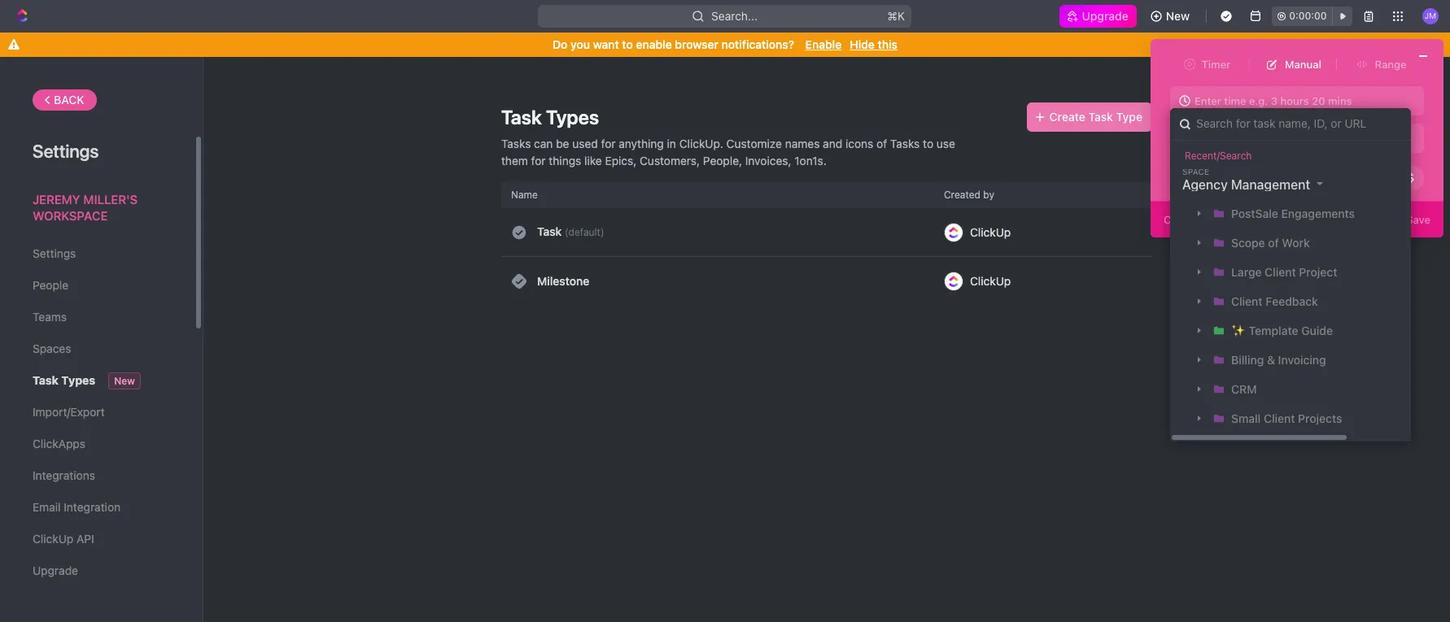 Task type: vqa. For each thing, say whether or not it's contained in the screenshot.
New
yes



Task type: describe. For each thing, give the bounding box(es) containing it.
management
[[1231, 177, 1310, 192]]

⌘k
[[888, 9, 905, 23]]

to inside tasks can be used for anything in clickup. customize names and icons of tasks to use them for things like epics, customers, people, invoices, 1on1s.
[[923, 137, 933, 151]]

clickapps link
[[33, 430, 162, 458]]

2 horizontal spatial new
[[1360, 132, 1383, 145]]

space
[[1182, 167, 1209, 177]]

be
[[556, 137, 569, 151]]

and
[[823, 137, 842, 151]]

integrations link
[[33, 462, 162, 490]]

created
[[944, 189, 981, 201]]

guide
[[1301, 324, 1333, 338]]

them
[[501, 154, 528, 168]]

large client project
[[1231, 265, 1337, 279]]

select
[[1195, 131, 1226, 144]]

(default)
[[565, 226, 604, 238]]

integrations
[[33, 469, 95, 483]]

large
[[1231, 265, 1262, 279]]

1 tasks from the left
[[501, 137, 531, 151]]

new button
[[1143, 3, 1200, 29]]

people
[[33, 278, 68, 292]]

crm
[[1231, 383, 1257, 396]]

client for small
[[1264, 412, 1295, 426]]

people link
[[33, 272, 162, 299]]

miller's
[[83, 192, 138, 207]]

do you want to enable browser notifications? enable hide this
[[553, 37, 898, 51]]

people,
[[703, 154, 742, 168]]

client feedback
[[1231, 295, 1318, 308]]

2 tasks from the left
[[890, 137, 920, 151]]

&
[[1267, 353, 1275, 367]]

milestone
[[537, 274, 589, 288]]

import/export
[[33, 405, 105, 419]]

customize
[[726, 137, 782, 151]]

0:00:00
[[1289, 10, 1327, 22]]

+ new task
[[1351, 132, 1407, 145]]

teams
[[33, 310, 67, 324]]

task up can
[[501, 106, 542, 129]]

back link
[[33, 90, 97, 111]]

0 vertical spatial to
[[622, 37, 633, 51]]

small
[[1231, 412, 1261, 426]]

task
[[1386, 132, 1407, 145]]

✨ template guide
[[1231, 324, 1333, 338]]

anything
[[619, 137, 664, 151]]

name
[[511, 189, 538, 201]]

1on1s.
[[794, 154, 827, 168]]

agency
[[1182, 177, 1228, 192]]

create task type button
[[1027, 103, 1152, 132]]

select task...
[[1195, 131, 1259, 144]]

postsale engagements
[[1231, 207, 1355, 221]]

project
[[1299, 265, 1337, 279]]

0 vertical spatial types
[[546, 106, 599, 129]]

email integration
[[33, 500, 121, 514]]

back
[[54, 93, 84, 107]]

when:
[[1170, 171, 1200, 184]]

billing & invoicing
[[1231, 353, 1326, 367]]

1 horizontal spatial of
[[1268, 236, 1279, 250]]

created by
[[944, 189, 994, 201]]

recent/search
[[1185, 150, 1252, 162]]

email integration link
[[33, 494, 162, 522]]

in
[[667, 137, 676, 151]]

invoicing
[[1278, 353, 1326, 367]]

manual
[[1285, 57, 1321, 70]]

task (default)
[[537, 225, 604, 238]]

clickup api
[[33, 532, 94, 546]]

feedback
[[1266, 295, 1318, 308]]

1 vertical spatial client
[[1231, 295, 1263, 308]]

like
[[584, 154, 602, 168]]

notifications?
[[722, 37, 794, 51]]

browser
[[675, 37, 719, 51]]

jeremy miller's workspace
[[33, 192, 138, 223]]

enable
[[805, 37, 842, 51]]



Task type: locate. For each thing, give the bounding box(es) containing it.
1 horizontal spatial upgrade link
[[1059, 5, 1137, 28]]

client right small
[[1264, 412, 1295, 426]]

teams link
[[33, 304, 162, 331]]

can
[[534, 137, 553, 151]]

0 vertical spatial upgrade link
[[1059, 5, 1137, 28]]

new inside 'settings' element
[[114, 375, 135, 387]]

Search for task name, ID, or URL text field
[[1170, 108, 1411, 140]]

settings up people
[[33, 247, 76, 260]]

of inside tasks can be used for anything in clickup. customize names and icons of tasks to use them for things like epics, customers, people, invoices, 1on1s.
[[877, 137, 887, 151]]

0 vertical spatial clickup
[[970, 225, 1011, 239]]

api
[[77, 532, 94, 546]]

0 horizontal spatial new
[[114, 375, 135, 387]]

icons
[[846, 137, 873, 151]]

hide
[[850, 37, 875, 51]]

settings link
[[33, 240, 162, 268]]

types up be
[[546, 106, 599, 129]]

1 horizontal spatial for
[[601, 137, 616, 151]]

search...
[[712, 9, 758, 23]]

scope of work
[[1231, 236, 1310, 250]]

0 vertical spatial upgrade
[[1082, 9, 1129, 23]]

for up epics,
[[601, 137, 616, 151]]

tasks up them
[[501, 137, 531, 151]]

1 vertical spatial of
[[1268, 236, 1279, 250]]

✨
[[1231, 324, 1246, 338]]

0 horizontal spatial tasks
[[501, 137, 531, 151]]

task
[[501, 106, 542, 129], [1088, 110, 1113, 124], [537, 225, 562, 238], [33, 374, 59, 387]]

0 vertical spatial client
[[1265, 265, 1296, 279]]

1 horizontal spatial types
[[546, 106, 599, 129]]

0 horizontal spatial task types
[[33, 374, 95, 387]]

engagements
[[1281, 207, 1355, 221]]

1 horizontal spatial new
[[1166, 9, 1190, 23]]

for
[[601, 137, 616, 151], [531, 154, 546, 168]]

of
[[877, 137, 887, 151], [1268, 236, 1279, 250]]

to
[[622, 37, 633, 51], [923, 137, 933, 151]]

enable
[[636, 37, 672, 51]]

tasks left use
[[890, 137, 920, 151]]

clickapps
[[33, 437, 85, 451]]

integration
[[64, 500, 121, 514]]

task down spaces
[[33, 374, 59, 387]]

upgrade link left new button
[[1059, 5, 1137, 28]]

types
[[546, 106, 599, 129], [61, 374, 95, 387]]

0 horizontal spatial of
[[877, 137, 887, 151]]

tasks can be used for anything in clickup. customize names and icons of tasks to use them for things like epics, customers, people, invoices, 1on1s.
[[501, 137, 955, 168]]

1 vertical spatial new
[[1360, 132, 1383, 145]]

jeremy
[[33, 192, 80, 207]]

0 horizontal spatial to
[[622, 37, 633, 51]]

0 horizontal spatial upgrade
[[33, 564, 78, 578]]

settings
[[33, 141, 99, 162], [33, 247, 76, 260]]

use
[[937, 137, 955, 151]]

by
[[983, 189, 994, 201]]

task inside "button"
[[1088, 110, 1113, 124]]

client down the large
[[1231, 295, 1263, 308]]

small client projects
[[1231, 412, 1342, 426]]

1 horizontal spatial to
[[923, 137, 933, 151]]

things
[[549, 154, 581, 168]]

client for large
[[1265, 265, 1296, 279]]

task types up import/export on the bottom of page
[[33, 374, 95, 387]]

to left use
[[923, 137, 933, 151]]

customers,
[[640, 154, 700, 168]]

settings element
[[0, 57, 203, 623]]

task...
[[1229, 131, 1259, 144]]

spaces
[[33, 342, 71, 356]]

do
[[553, 37, 568, 51]]

template
[[1249, 324, 1298, 338]]

1 vertical spatial for
[[531, 154, 546, 168]]

1 vertical spatial clickup
[[970, 274, 1011, 288]]

upgrade
[[1082, 9, 1129, 23], [33, 564, 78, 578]]

task inside 'settings' element
[[33, 374, 59, 387]]

email
[[33, 500, 61, 514]]

Enter time e.g. 3 hours 20 mins text field
[[1170, 86, 1424, 116]]

billing
[[1231, 353, 1264, 367]]

0 horizontal spatial upgrade link
[[33, 557, 162, 585]]

upgrade down clickup api
[[33, 564, 78, 578]]

to right want
[[622, 37, 633, 51]]

clickup for milestone
[[970, 274, 1011, 288]]

invoices,
[[745, 154, 791, 168]]

0 horizontal spatial types
[[61, 374, 95, 387]]

clickup inside 'settings' element
[[33, 532, 73, 546]]

types up import/export on the bottom of page
[[61, 374, 95, 387]]

2 vertical spatial clickup
[[33, 532, 73, 546]]

create task type
[[1049, 110, 1143, 124]]

task left "(default)"
[[537, 225, 562, 238]]

0 vertical spatial new
[[1166, 9, 1190, 23]]

used
[[572, 137, 598, 151]]

1 horizontal spatial tasks
[[890, 137, 920, 151]]

spaces link
[[33, 335, 162, 363]]

1 horizontal spatial task types
[[501, 106, 599, 129]]

2 vertical spatial new
[[114, 375, 135, 387]]

1 vertical spatial upgrade link
[[33, 557, 162, 585]]

clickup api link
[[33, 526, 162, 553]]

clickup
[[970, 225, 1011, 239], [970, 274, 1011, 288], [33, 532, 73, 546]]

0 vertical spatial settings
[[33, 141, 99, 162]]

recent/search space agency management
[[1182, 150, 1310, 192]]

1 vertical spatial settings
[[33, 247, 76, 260]]

1 vertical spatial task types
[[33, 374, 95, 387]]

0 vertical spatial task types
[[501, 106, 599, 129]]

create
[[1049, 110, 1085, 124]]

scope
[[1231, 236, 1265, 250]]

0 vertical spatial for
[[601, 137, 616, 151]]

1 settings from the top
[[33, 141, 99, 162]]

+
[[1351, 132, 1358, 145]]

for down can
[[531, 154, 546, 168]]

1 vertical spatial upgrade
[[33, 564, 78, 578]]

epics,
[[605, 154, 637, 168]]

client
[[1265, 265, 1296, 279], [1231, 295, 1263, 308], [1264, 412, 1295, 426]]

projects
[[1298, 412, 1342, 426]]

1 vertical spatial types
[[61, 374, 95, 387]]

want
[[593, 37, 619, 51]]

1 vertical spatial to
[[923, 137, 933, 151]]

0 horizontal spatial for
[[531, 154, 546, 168]]

work
[[1282, 236, 1310, 250]]

this
[[878, 37, 898, 51]]

types inside 'settings' element
[[61, 374, 95, 387]]

of left work
[[1268, 236, 1279, 250]]

settings up jeremy
[[33, 141, 99, 162]]

you
[[571, 37, 590, 51]]

type
[[1116, 110, 1143, 124]]

2 settings from the top
[[33, 247, 76, 260]]

clickup for task
[[970, 225, 1011, 239]]

import/export link
[[33, 399, 162, 426]]

new inside button
[[1166, 9, 1190, 23]]

upgrade link down clickup api link
[[33, 557, 162, 585]]

0:00:00 button
[[1272, 7, 1352, 26]]

client up client feedback
[[1265, 265, 1296, 279]]

tasks
[[501, 137, 531, 151], [890, 137, 920, 151]]

of right "icons"
[[877, 137, 887, 151]]

1 horizontal spatial upgrade
[[1082, 9, 1129, 23]]

upgrade inside 'settings' element
[[33, 564, 78, 578]]

workspace
[[33, 208, 108, 223]]

0 vertical spatial of
[[877, 137, 887, 151]]

2 vertical spatial client
[[1264, 412, 1295, 426]]

task types up can
[[501, 106, 599, 129]]

task types inside 'settings' element
[[33, 374, 95, 387]]

clickup.
[[679, 137, 723, 151]]

task left type at the top right of page
[[1088, 110, 1113, 124]]

upgrade left new button
[[1082, 9, 1129, 23]]

postsale
[[1231, 207, 1278, 221]]



